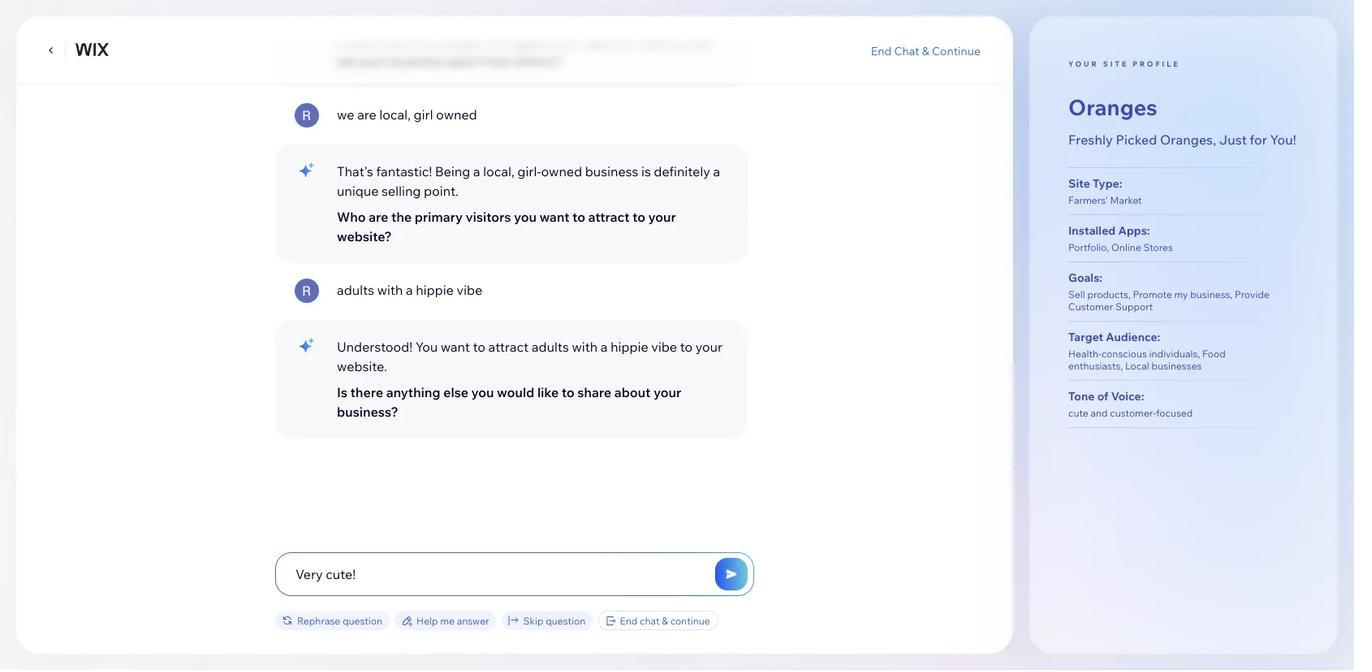Task type: describe. For each thing, give the bounding box(es) containing it.
end for end chat & continue
[[620, 614, 638, 627]]

unique inside do you have any unique selling points or special features that set your business apart from others?
[[440, 33, 482, 50]]

girl-
[[518, 163, 541, 179]]

products,
[[1088, 288, 1131, 301]]

your
[[1069, 59, 1100, 68]]

apart
[[447, 53, 480, 69]]

understood! you want to attract adults with a hippie vibe to your website.
[[337, 339, 723, 374]]

adults inside 'understood! you want to attract adults with a hippie vibe to your website.'
[[532, 339, 569, 355]]

business inside that's fantastic! being a local, girl-owned business is definitely a unique selling point.
[[585, 163, 639, 179]]

the
[[391, 209, 412, 225]]

would
[[497, 384, 535, 400]]

type:
[[1093, 176, 1123, 191]]

that's fantastic! being a local, girl-owned business is definitely a unique selling point.
[[337, 163, 721, 199]]

who are the primary visitors you want to attract to your website?
[[337, 209, 676, 244]]

vibe inside 'understood! you want to attract adults with a hippie vibe to your website.'
[[652, 339, 678, 355]]

tone of voice: cute and customer-focused
[[1069, 389, 1193, 419]]

target audience: health-conscious individuals, food enthusiasts, local businesses
[[1069, 330, 1226, 372]]

skip
[[524, 614, 544, 627]]

chat
[[640, 614, 660, 627]]

end for end chat & continue
[[871, 43, 892, 57]]

points
[[529, 33, 568, 50]]

& for continue
[[922, 43, 930, 57]]

Write your answer text field
[[276, 553, 754, 595]]

website.
[[337, 358, 387, 374]]

stores
[[1144, 241, 1173, 254]]

tone
[[1069, 389, 1095, 403]]

want inside who are the primary visitors you want to attract to your website?
[[540, 209, 570, 225]]

freshly picked oranges, just for you!
[[1069, 131, 1297, 147]]

voice:
[[1112, 389, 1145, 403]]

goals: sell products, promote my business, provide customer support
[[1069, 271, 1270, 313]]

continue
[[671, 614, 710, 627]]

farmers'
[[1069, 194, 1109, 206]]

with inside 'understood! you want to attract adults with a hippie vibe to your website.'
[[572, 339, 598, 355]]

local
[[1126, 360, 1150, 372]]

like
[[538, 384, 559, 400]]

special
[[587, 33, 630, 50]]

rephrase
[[297, 614, 341, 627]]

are for the
[[369, 209, 389, 225]]

enthusiasts,
[[1069, 360, 1124, 372]]

picked
[[1116, 131, 1158, 147]]

primary
[[415, 209, 463, 225]]

for
[[1250, 131, 1268, 147]]

and
[[1091, 407, 1108, 419]]

audience:
[[1106, 330, 1161, 344]]

oranges,
[[1161, 131, 1217, 147]]

attract inside 'understood! you want to attract adults with a hippie vibe to your website.'
[[489, 339, 529, 355]]

business inside do you have any unique selling points or special features that set your business apart from others?
[[390, 53, 444, 69]]

0 vertical spatial hippie
[[416, 282, 454, 298]]

that
[[687, 33, 712, 50]]

point.
[[424, 183, 459, 199]]

customer-
[[1110, 407, 1157, 419]]

just
[[1220, 131, 1247, 147]]

portfolio,
[[1069, 241, 1110, 254]]

chat
[[895, 43, 920, 57]]

support
[[1116, 301, 1154, 313]]

set
[[337, 53, 356, 69]]

question for rephrase question
[[343, 614, 383, 627]]

answer
[[457, 614, 489, 627]]

& for continue
[[662, 614, 668, 627]]

about
[[615, 384, 651, 400]]

skip question
[[524, 614, 586, 627]]

you
[[416, 339, 438, 355]]

a right being
[[473, 163, 480, 179]]

want inside 'understood! you want to attract adults with a hippie vibe to your website.'
[[441, 339, 470, 355]]

profile
[[1133, 59, 1181, 68]]

website?
[[337, 228, 392, 244]]

sell
[[1069, 288, 1086, 301]]

share
[[578, 384, 612, 400]]

your inside is there anything else you would like to share about your business?
[[654, 384, 682, 400]]

a up understood!
[[406, 282, 413, 298]]

apps:
[[1119, 224, 1151, 238]]

0 horizontal spatial vibe
[[457, 282, 483, 298]]

any
[[415, 33, 437, 50]]

promote
[[1133, 288, 1173, 301]]

girl
[[414, 106, 433, 123]]

attract inside who are the primary visitors you want to attract to your website?
[[589, 209, 630, 225]]

are for local,
[[357, 106, 377, 123]]

a inside 'understood! you want to attract adults with a hippie vibe to your website.'
[[601, 339, 608, 355]]

you!
[[1271, 131, 1297, 147]]

target
[[1069, 330, 1104, 344]]

your inside 'understood! you want to attract adults with a hippie vibe to your website.'
[[696, 339, 723, 355]]

my
[[1175, 288, 1189, 301]]



Task type: vqa. For each thing, say whether or not it's contained in the screenshot.
"Design" inside the 10 website background design ideas that'll elevate your online presence
no



Task type: locate. For each thing, give the bounding box(es) containing it.
end chat & continue
[[871, 43, 981, 57]]

adults
[[337, 282, 374, 298], [532, 339, 569, 355]]

adults with a hippie vibe
[[337, 282, 483, 298]]

online
[[1112, 241, 1142, 254]]

to inside is there anything else you would like to share about your business?
[[562, 384, 575, 400]]

1 horizontal spatial attract
[[589, 209, 630, 225]]

local, left girl-
[[483, 163, 515, 179]]

1 horizontal spatial &
[[922, 43, 930, 57]]

anything
[[386, 384, 441, 400]]

your inside who are the primary visitors you want to attract to your website?
[[649, 209, 676, 225]]

0 vertical spatial adults
[[337, 282, 374, 298]]

vibe
[[457, 282, 483, 298], [652, 339, 678, 355]]

0 horizontal spatial attract
[[489, 339, 529, 355]]

freshly
[[1069, 131, 1113, 147]]

1 horizontal spatial end
[[871, 43, 892, 57]]

1 vertical spatial hippie
[[611, 339, 649, 355]]

1 vertical spatial adults
[[532, 339, 569, 355]]

business?
[[337, 404, 399, 420]]

0 horizontal spatial &
[[662, 614, 668, 627]]

unique up the apart at the left of page
[[440, 33, 482, 50]]

1 vertical spatial selling
[[382, 183, 421, 199]]

0 horizontal spatial hippie
[[416, 282, 454, 298]]

unique inside that's fantastic! being a local, girl-owned business is definitely a unique selling point.
[[337, 183, 379, 199]]

1 horizontal spatial question
[[546, 614, 586, 627]]

oranges
[[1069, 93, 1158, 121]]

we
[[337, 106, 355, 123]]

0 horizontal spatial unique
[[337, 183, 379, 199]]

local, inside that's fantastic! being a local, girl-owned business is definitely a unique selling point.
[[483, 163, 515, 179]]

are left the
[[369, 209, 389, 225]]

0 horizontal spatial local,
[[380, 106, 411, 123]]

1 vertical spatial owned
[[541, 163, 582, 179]]

you inside who are the primary visitors you want to attract to your website?
[[514, 209, 537, 225]]

provide
[[1235, 288, 1270, 301]]

fantastic!
[[376, 163, 432, 179]]

goals:
[[1069, 271, 1103, 285]]

1 horizontal spatial vibe
[[652, 339, 678, 355]]

installed apps: portfolio, online stores
[[1069, 224, 1173, 254]]

0 horizontal spatial owned
[[436, 106, 477, 123]]

0 horizontal spatial you
[[357, 33, 380, 50]]

0 horizontal spatial want
[[441, 339, 470, 355]]

1 vertical spatial you
[[514, 209, 537, 225]]

continue
[[932, 43, 981, 57]]

1 vertical spatial are
[[369, 209, 389, 225]]

with up understood!
[[377, 282, 403, 298]]

rephrase question
[[297, 614, 383, 627]]

end inside button
[[871, 43, 892, 57]]

selling up the from in the left top of the page
[[485, 33, 526, 50]]

you right do
[[357, 33, 380, 50]]

hippie up the about
[[611, 339, 649, 355]]

1 horizontal spatial business
[[585, 163, 639, 179]]

others?
[[515, 53, 562, 69]]

hippie inside 'understood! you want to attract adults with a hippie vibe to your website.'
[[611, 339, 649, 355]]

is
[[337, 384, 348, 400]]

are right we at top left
[[357, 106, 377, 123]]

site
[[1069, 176, 1091, 191]]

question
[[343, 614, 383, 627], [546, 614, 586, 627]]

0 vertical spatial attract
[[589, 209, 630, 225]]

selling down fantastic!
[[382, 183, 421, 199]]

0 horizontal spatial end
[[620, 614, 638, 627]]

0 vertical spatial are
[[357, 106, 377, 123]]

customer
[[1069, 301, 1114, 313]]

with
[[377, 282, 403, 298], [572, 339, 598, 355]]

1 horizontal spatial you
[[472, 384, 494, 400]]

0 vertical spatial unique
[[440, 33, 482, 50]]

0 vertical spatial selling
[[485, 33, 526, 50]]

installed
[[1069, 224, 1116, 238]]

0 vertical spatial &
[[922, 43, 930, 57]]

is
[[642, 163, 651, 179]]

are inside who are the primary visitors you want to attract to your website?
[[369, 209, 389, 225]]

1 ruby image from the top
[[295, 103, 319, 128]]

do
[[337, 33, 355, 50]]

0 horizontal spatial with
[[377, 282, 403, 298]]

visitors
[[466, 209, 511, 225]]

want down that's fantastic! being a local, girl-owned business is definitely a unique selling point.
[[540, 209, 570, 225]]

0 vertical spatial want
[[540, 209, 570, 225]]

local, left girl
[[380, 106, 411, 123]]

ruby image
[[295, 103, 319, 128], [295, 279, 319, 303]]

& inside button
[[922, 43, 930, 57]]

1 vertical spatial unique
[[337, 183, 379, 199]]

2 question from the left
[[546, 614, 586, 627]]

definitely
[[654, 163, 711, 179]]

conscious
[[1102, 348, 1148, 360]]

0 vertical spatial end
[[871, 43, 892, 57]]

question right skip
[[546, 614, 586, 627]]

want right you
[[441, 339, 470, 355]]

1 vertical spatial with
[[572, 339, 598, 355]]

your site profile
[[1069, 59, 1181, 68]]

your
[[359, 53, 387, 69], [649, 209, 676, 225], [696, 339, 723, 355], [654, 384, 682, 400]]

1 horizontal spatial owned
[[541, 163, 582, 179]]

2 ruby image from the top
[[295, 279, 319, 303]]

are
[[357, 106, 377, 123], [369, 209, 389, 225]]

unique down that's
[[337, 183, 379, 199]]

question for skip question
[[546, 614, 586, 627]]

1 vertical spatial want
[[441, 339, 470, 355]]

0 vertical spatial with
[[377, 282, 403, 298]]

1 question from the left
[[343, 614, 383, 627]]

business
[[390, 53, 444, 69], [585, 163, 639, 179]]

who
[[337, 209, 366, 225]]

0 horizontal spatial question
[[343, 614, 383, 627]]

business down any
[[390, 53, 444, 69]]

1 vertical spatial vibe
[[652, 339, 678, 355]]

1 horizontal spatial hippie
[[611, 339, 649, 355]]

do you have any unique selling points or special features that set your business apart from others?
[[337, 33, 712, 69]]

business,
[[1191, 288, 1233, 301]]

owned right girl
[[436, 106, 477, 123]]

0 vertical spatial local,
[[380, 106, 411, 123]]

0 vertical spatial ruby image
[[295, 103, 319, 128]]

1 vertical spatial ruby image
[[295, 279, 319, 303]]

1 horizontal spatial unique
[[440, 33, 482, 50]]

help
[[417, 614, 438, 627]]

site
[[1104, 59, 1129, 68]]

focused
[[1157, 407, 1193, 419]]

0 horizontal spatial business
[[390, 53, 444, 69]]

site type: farmers' market
[[1069, 176, 1143, 206]]

0 vertical spatial vibe
[[457, 282, 483, 298]]

a up the share
[[601, 339, 608, 355]]

have
[[383, 33, 412, 50]]

adults down website?
[[337, 282, 374, 298]]

help me answer
[[417, 614, 489, 627]]

me
[[440, 614, 455, 627]]

is there anything else you would like to share about your business?
[[337, 384, 682, 420]]

cute
[[1069, 407, 1089, 419]]

being
[[435, 163, 471, 179]]

0 horizontal spatial adults
[[337, 282, 374, 298]]

we are local, girl owned
[[337, 106, 477, 123]]

1 vertical spatial business
[[585, 163, 639, 179]]

2 horizontal spatial you
[[514, 209, 537, 225]]

you right the else
[[472, 384, 494, 400]]

1 vertical spatial &
[[662, 614, 668, 627]]

attract
[[589, 209, 630, 225], [489, 339, 529, 355]]

1 vertical spatial end
[[620, 614, 638, 627]]

you inside do you have any unique selling points or special features that set your business apart from others?
[[357, 33, 380, 50]]

understood!
[[337, 339, 413, 355]]

0 horizontal spatial selling
[[382, 183, 421, 199]]

1 horizontal spatial local,
[[483, 163, 515, 179]]

1 horizontal spatial want
[[540, 209, 570, 225]]

question right the rephrase on the left bottom of page
[[343, 614, 383, 627]]

&
[[922, 43, 930, 57], [662, 614, 668, 627]]

0 vertical spatial business
[[390, 53, 444, 69]]

features
[[633, 33, 684, 50]]

you down that's fantastic! being a local, girl-owned business is definitely a unique selling point.
[[514, 209, 537, 225]]

adults up like in the left of the page
[[532, 339, 569, 355]]

you
[[357, 33, 380, 50], [514, 209, 537, 225], [472, 384, 494, 400]]

market
[[1111, 194, 1143, 206]]

owned inside that's fantastic! being a local, girl-owned business is definitely a unique selling point.
[[541, 163, 582, 179]]

1 horizontal spatial with
[[572, 339, 598, 355]]

ruby image for we
[[295, 103, 319, 128]]

end chat & continue
[[620, 614, 710, 627]]

1 horizontal spatial selling
[[485, 33, 526, 50]]

with up the share
[[572, 339, 598, 355]]

ruby image for adults
[[295, 279, 319, 303]]

there
[[351, 384, 383, 400]]

your inside do you have any unique selling points or special features that set your business apart from others?
[[359, 53, 387, 69]]

1 horizontal spatial adults
[[532, 339, 569, 355]]

hippie up you
[[416, 282, 454, 298]]

local,
[[380, 106, 411, 123], [483, 163, 515, 179]]

that's
[[337, 163, 373, 179]]

0 vertical spatial you
[[357, 33, 380, 50]]

food
[[1203, 348, 1226, 360]]

you inside is there anything else you would like to share about your business?
[[472, 384, 494, 400]]

end chat & continue button
[[871, 43, 981, 58]]

health-
[[1069, 348, 1102, 360]]

1 vertical spatial attract
[[489, 339, 529, 355]]

owned
[[436, 106, 477, 123], [541, 163, 582, 179]]

2 vertical spatial you
[[472, 384, 494, 400]]

of
[[1098, 389, 1109, 403]]

selling inside do you have any unique selling points or special features that set your business apart from others?
[[485, 33, 526, 50]]

selling
[[485, 33, 526, 50], [382, 183, 421, 199]]

from
[[483, 53, 512, 69]]

selling inside that's fantastic! being a local, girl-owned business is definitely a unique selling point.
[[382, 183, 421, 199]]

owned up who are the primary visitors you want to attract to your website?
[[541, 163, 582, 179]]

0 vertical spatial owned
[[436, 106, 477, 123]]

individuals,
[[1150, 348, 1201, 360]]

business left is
[[585, 163, 639, 179]]

1 vertical spatial local,
[[483, 163, 515, 179]]

a right definitely on the top
[[714, 163, 721, 179]]

unique
[[440, 33, 482, 50], [337, 183, 379, 199]]



